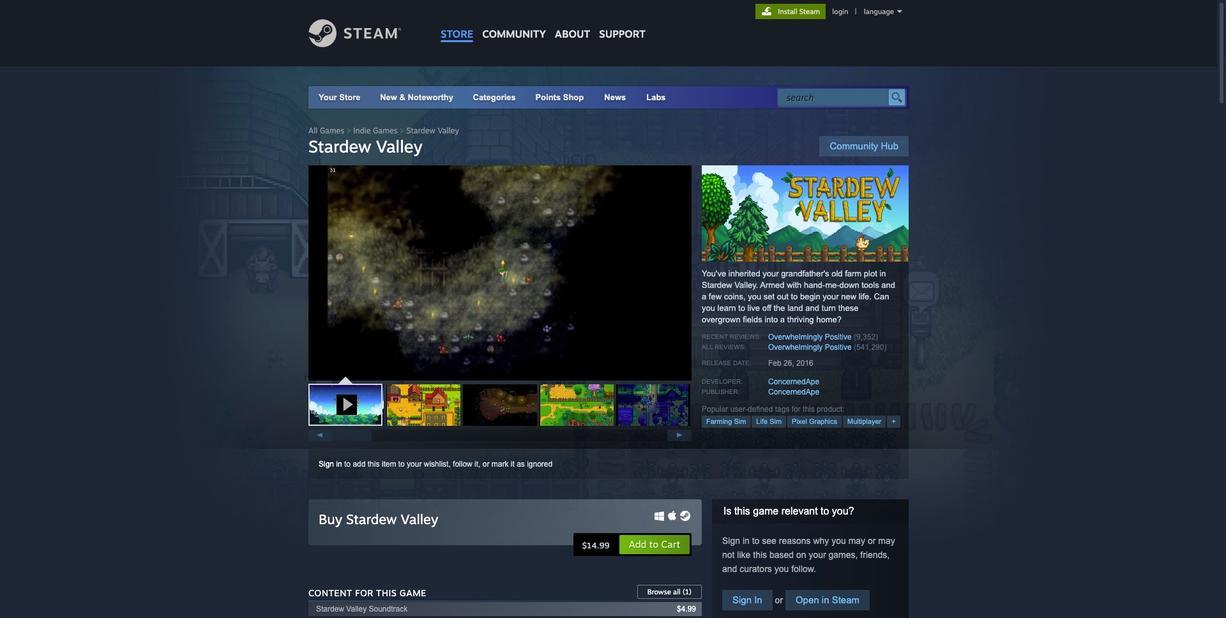 Task type: locate. For each thing, give the bounding box(es) containing it.
positive for (541,290)
[[825, 343, 852, 352]]

farming sim
[[706, 418, 746, 425]]

your store
[[319, 93, 361, 102]]

feb 26, 2016
[[768, 359, 814, 368]]

to
[[791, 292, 798, 301], [738, 303, 745, 313], [344, 460, 351, 469], [398, 460, 405, 469], [821, 506, 829, 517], [752, 536, 760, 546], [649, 538, 659, 551]]

0 horizontal spatial >
[[347, 126, 351, 135]]

stardew inside the you've inherited your grandfather's old farm plot in stardew valley. armed with hand-me-down tools and a few coins, you set out to begin your new life. can you learn to live off the land and turn these overgrown fields into a thriving home?
[[702, 280, 732, 290]]

me-
[[825, 280, 840, 290]]

friends,
[[861, 550, 890, 560]]

0 vertical spatial reviews:
[[730, 333, 761, 340]]

1 horizontal spatial games
[[373, 126, 398, 135]]

concernedape link
[[768, 377, 819, 386], [768, 388, 819, 397]]

> left indie
[[347, 126, 351, 135]]

out
[[777, 292, 789, 301]]

to left you?
[[821, 506, 829, 517]]

games right indie
[[373, 126, 398, 135]]

1 horizontal spatial may
[[878, 536, 895, 546]]

home?
[[816, 315, 842, 324]]

0 horizontal spatial games
[[320, 126, 344, 135]]

(9,352)
[[854, 333, 878, 342]]

may up "games,"
[[849, 536, 865, 546]]

a
[[702, 292, 707, 301], [780, 315, 785, 324]]

0 horizontal spatial all
[[308, 126, 318, 135]]

2 concernedape link from the top
[[768, 388, 819, 397]]

may
[[849, 536, 865, 546], [878, 536, 895, 546]]

all
[[308, 126, 318, 135], [702, 344, 713, 351]]

2 vertical spatial sign
[[733, 595, 752, 605]]

for
[[792, 405, 801, 414]]

in inside sign in to see reasons why you may or may not like this based on your games, friends, and curators you follow.
[[743, 536, 750, 546]]

positive down overwhelmingly positive (9,352)
[[825, 343, 852, 352]]

hub
[[881, 141, 899, 151]]

browse
[[647, 588, 671, 597]]

1 vertical spatial sign
[[722, 536, 740, 546]]

plot
[[864, 269, 877, 278]]

1 vertical spatial all
[[702, 344, 713, 351]]

1 vertical spatial or
[[868, 536, 876, 546]]

support
[[599, 27, 646, 40]]

you down few
[[702, 303, 715, 313]]

and
[[882, 280, 895, 290], [806, 303, 819, 313], [722, 564, 737, 574]]

2 sim from the left
[[770, 418, 782, 425]]

life
[[756, 418, 768, 425]]

games left indie
[[320, 126, 344, 135]]

your
[[763, 269, 779, 278], [823, 292, 839, 301], [407, 460, 422, 469], [809, 550, 826, 560]]

store
[[441, 27, 473, 40]]

you
[[748, 292, 761, 301], [702, 303, 715, 313], [832, 536, 846, 546], [775, 564, 789, 574]]

sim inside 'link'
[[734, 418, 746, 425]]

or right in
[[773, 595, 786, 605]]

sign inside sign in to see reasons why you may or may not like this based on your games, friends, and curators you follow.
[[722, 536, 740, 546]]

reviews:
[[730, 333, 761, 340], [715, 344, 746, 351]]

steam right the open
[[832, 595, 860, 605]]

soundtrack
[[369, 605, 408, 614]]

1 concernedape link from the top
[[768, 377, 819, 386]]

2 horizontal spatial or
[[868, 536, 876, 546]]

the
[[774, 303, 785, 313]]

valley down for
[[346, 605, 367, 614]]

in inside the you've inherited your grandfather's old farm plot in stardew valley. armed with hand-me-down tools and a few coins, you set out to begin your new life. can you learn to live off the land and turn these overgrown fields into a thriving home?
[[880, 269, 886, 278]]

concernedape for developer:
[[768, 377, 819, 386]]

life sim link
[[752, 416, 786, 428]]

this
[[376, 588, 397, 598]]

0 vertical spatial steam
[[799, 7, 820, 16]]

1 horizontal spatial steam
[[832, 595, 860, 605]]

$4.99
[[677, 605, 696, 614]]

this right "add"
[[368, 460, 380, 469]]

steam right install
[[799, 7, 820, 16]]

few
[[709, 292, 722, 301]]

global menu navigation
[[436, 0, 650, 46]]

1 positive from the top
[[825, 333, 852, 342]]

2 vertical spatial and
[[722, 564, 737, 574]]

wishlist,
[[424, 460, 451, 469]]

0 horizontal spatial a
[[702, 292, 707, 301]]

stardew right buy at the bottom left of page
[[346, 511, 397, 528]]

positive
[[825, 333, 852, 342], [825, 343, 852, 352]]

2 vertical spatial or
[[773, 595, 786, 605]]

a left few
[[702, 292, 707, 301]]

thriving
[[787, 315, 814, 324]]

sim down the user-
[[734, 418, 746, 425]]

2 overwhelmingly from the top
[[768, 343, 823, 352]]

into
[[765, 315, 778, 324]]

your down why
[[809, 550, 826, 560]]

1 overwhelmingly from the top
[[768, 333, 823, 342]]

0 horizontal spatial steam
[[799, 7, 820, 16]]

1 horizontal spatial a
[[780, 315, 785, 324]]

and inside sign in to see reasons why you may or may not like this based on your games, friends, and curators you follow.
[[722, 564, 737, 574]]

you down based
[[775, 564, 789, 574]]

1 horizontal spatial >
[[400, 126, 404, 135]]

categories link
[[473, 93, 516, 102]]

add to cart
[[629, 538, 680, 551]]

tags
[[775, 405, 790, 414]]

release
[[702, 360, 731, 367]]

sign left in
[[733, 595, 752, 605]]

1 vertical spatial concernedape
[[768, 388, 819, 397]]

overwhelmingly for overwhelmingly positive (9,352)
[[768, 333, 823, 342]]

1 horizontal spatial sim
[[770, 418, 782, 425]]

0 vertical spatial or
[[483, 460, 490, 469]]

reviews: for overwhelmingly positive (9,352)
[[730, 333, 761, 340]]

sim for life sim
[[770, 418, 782, 425]]

26,
[[784, 359, 794, 368]]

to left see
[[752, 536, 760, 546]]

link to the steam homepage image
[[308, 19, 421, 47]]

labs link
[[636, 86, 676, 109]]

all down recent
[[702, 344, 713, 351]]

0 vertical spatial sign
[[319, 460, 334, 469]]

relevant
[[782, 506, 818, 517]]

2 horizontal spatial and
[[882, 280, 895, 290]]

1 vertical spatial steam
[[832, 595, 860, 605]]

concernedape up for
[[768, 388, 819, 397]]

0 vertical spatial concernedape
[[768, 377, 819, 386]]

fields
[[743, 315, 762, 324]]

0 vertical spatial concernedape link
[[768, 377, 819, 386]]

concernedape link up for
[[768, 388, 819, 397]]

your inside sign in to see reasons why you may or may not like this based on your games, friends, and curators you follow.
[[809, 550, 826, 560]]

concernedape down feb 26, 2016
[[768, 377, 819, 386]]

reviews: down fields
[[730, 333, 761, 340]]

farming sim link
[[702, 416, 751, 428]]

stardew up few
[[702, 280, 732, 290]]

is this game relevant to you?
[[724, 506, 854, 517]]

concernedape for publisher:
[[768, 388, 819, 397]]

0 horizontal spatial sim
[[734, 418, 746, 425]]

may up friends,
[[878, 536, 895, 546]]

in left "add"
[[336, 460, 342, 469]]

1 vertical spatial a
[[780, 315, 785, 324]]

overwhelmingly down thriving
[[768, 333, 823, 342]]

a right into
[[780, 315, 785, 324]]

all for all reviews:
[[702, 344, 713, 351]]

>
[[347, 126, 351, 135], [400, 126, 404, 135]]

in for open in steam
[[822, 595, 829, 605]]

or inside sign in to see reasons why you may or may not like this based on your games, friends, and curators you follow.
[[868, 536, 876, 546]]

and up can
[[882, 280, 895, 290]]

content for this game
[[308, 588, 426, 598]]

your down me-
[[823, 292, 839, 301]]

1 vertical spatial reviews:
[[715, 344, 746, 351]]

concernedape link down feb 26, 2016
[[768, 377, 819, 386]]

inherited
[[729, 269, 760, 278]]

2 concernedape from the top
[[768, 388, 819, 397]]

to right add
[[649, 538, 659, 551]]

reviews: down recent reviews: on the bottom right
[[715, 344, 746, 351]]

old
[[832, 269, 843, 278]]

sign for sign in
[[733, 595, 752, 605]]

install steam
[[778, 7, 820, 16]]

overwhelmingly
[[768, 333, 823, 342], [768, 343, 823, 352]]

None search field
[[777, 88, 906, 107]]

community link
[[478, 0, 550, 46]]

live
[[748, 303, 760, 313]]

you up "games,"
[[832, 536, 846, 546]]

in right plot
[[880, 269, 886, 278]]

positive up overwhelmingly positive (541,290)
[[825, 333, 852, 342]]

stardew
[[407, 126, 436, 135], [308, 136, 371, 156], [702, 280, 732, 290], [346, 511, 397, 528], [316, 605, 344, 614]]

concernedape link for developer:
[[768, 377, 819, 386]]

overwhelmingly positive (9,352)
[[768, 333, 878, 342]]

0 horizontal spatial and
[[722, 564, 737, 574]]

community
[[830, 141, 878, 151]]

this
[[803, 405, 815, 414], [368, 460, 380, 469], [734, 506, 750, 517], [753, 550, 767, 560]]

> right indie games link
[[400, 126, 404, 135]]

install
[[778, 7, 797, 16]]

new & noteworthy
[[380, 93, 453, 102]]

sim
[[734, 418, 746, 425], [770, 418, 782, 425]]

feb
[[768, 359, 782, 368]]

and down the not
[[722, 564, 737, 574]]

all reviews:
[[702, 344, 746, 351]]

your
[[319, 93, 337, 102]]

points shop
[[535, 93, 584, 102]]

valley.
[[735, 280, 758, 290]]

open in steam
[[796, 595, 860, 605]]

sign up the not
[[722, 536, 740, 546]]

2 may from the left
[[878, 536, 895, 546]]

about link
[[550, 0, 595, 43]]

0 vertical spatial a
[[702, 292, 707, 301]]

add
[[353, 460, 366, 469]]

1 horizontal spatial and
[[806, 303, 819, 313]]

1 vertical spatial and
[[806, 303, 819, 313]]

sign for sign in to add this item to your wishlist, follow it, or mark it as ignored
[[319, 460, 334, 469]]

or right it,
[[483, 460, 490, 469]]

this inside sign in to see reasons why you may or may not like this based on your games, friends, and curators you follow.
[[753, 550, 767, 560]]

0 vertical spatial all
[[308, 126, 318, 135]]

in
[[754, 595, 762, 605]]

and down 'begin'
[[806, 303, 819, 313]]

sim down popular user-defined tags for this product:
[[770, 418, 782, 425]]

it,
[[475, 460, 481, 469]]

sign left "add"
[[319, 460, 334, 469]]

land
[[788, 303, 803, 313]]

or up friends,
[[868, 536, 876, 546]]

open
[[796, 595, 819, 605]]

overwhelmingly for overwhelmingly positive (541,290)
[[768, 343, 823, 352]]

all for all games > indie games > stardew valley
[[308, 126, 318, 135]]

in for sign in to add this item to your wishlist, follow it, or mark it as ignored
[[336, 460, 342, 469]]

overwhelmingly up feb 26, 2016
[[768, 343, 823, 352]]

1 concernedape from the top
[[768, 377, 819, 386]]

1 vertical spatial overwhelmingly
[[768, 343, 823, 352]]

2016
[[796, 359, 814, 368]]

buy
[[319, 511, 342, 528]]

buy stardew valley
[[319, 511, 438, 528]]

1 horizontal spatial all
[[702, 344, 713, 351]]

0 vertical spatial overwhelmingly
[[768, 333, 823, 342]]

0 vertical spatial positive
[[825, 333, 852, 342]]

1 vertical spatial positive
[[825, 343, 852, 352]]

login link
[[830, 7, 851, 16]]

0 horizontal spatial may
[[849, 536, 865, 546]]

1 sim from the left
[[734, 418, 746, 425]]

sim for farming sim
[[734, 418, 746, 425]]

your left the wishlist,
[[407, 460, 422, 469]]

2 positive from the top
[[825, 343, 852, 352]]

new
[[380, 93, 397, 102]]

account menu navigation
[[756, 4, 909, 19]]

1 vertical spatial concernedape link
[[768, 388, 819, 397]]

follow
[[453, 460, 472, 469]]

in up 'like'
[[743, 536, 750, 546]]

in
[[880, 269, 886, 278], [336, 460, 342, 469], [743, 536, 750, 546], [822, 595, 829, 605]]

in right the open
[[822, 595, 829, 605]]

steam
[[799, 7, 820, 16], [832, 595, 860, 605]]

1 > from the left
[[347, 126, 351, 135]]

this up curators
[[753, 550, 767, 560]]

reviews: for overwhelmingly positive (541,290)
[[715, 344, 746, 351]]

all left indie
[[308, 126, 318, 135]]



Task type: describe. For each thing, give the bounding box(es) containing it.
multiplayer
[[848, 418, 882, 425]]

2 > from the left
[[400, 126, 404, 135]]

to inside sign in to see reasons why you may or may not like this based on your games, friends, and curators you follow.
[[752, 536, 760, 546]]

mark
[[492, 460, 509, 469]]

your store link
[[319, 93, 361, 102]]

why
[[813, 536, 829, 546]]

popular user-defined tags for this product:
[[702, 405, 845, 414]]

like
[[737, 550, 751, 560]]

stardew down all games link
[[308, 136, 371, 156]]

steam inside account menu navigation
[[799, 7, 820, 16]]

$14.99
[[582, 540, 610, 551]]

product:
[[817, 405, 845, 414]]

community
[[482, 27, 546, 40]]

game
[[753, 506, 779, 517]]

learn
[[718, 303, 736, 313]]

on
[[796, 550, 806, 560]]

shop
[[563, 93, 584, 102]]

life.
[[859, 292, 872, 301]]

this right for
[[803, 405, 815, 414]]

farm
[[845, 269, 862, 278]]

stardew valley soundtrack
[[316, 605, 408, 614]]

to right "item"
[[398, 460, 405, 469]]

publisher:
[[702, 388, 740, 395]]

all
[[673, 588, 681, 597]]

1 horizontal spatial or
[[773, 595, 786, 605]]

these
[[838, 303, 859, 313]]

new & noteworthy link
[[380, 93, 453, 102]]

login | language
[[832, 7, 894, 16]]

pixel graphics
[[792, 418, 837, 425]]

all games link
[[308, 126, 344, 135]]

is
[[724, 506, 732, 517]]

categories
[[473, 93, 516, 102]]

for
[[355, 588, 373, 598]]

language
[[864, 7, 894, 16]]

pixel
[[792, 418, 807, 425]]

0 vertical spatial and
[[882, 280, 895, 290]]

to down with
[[791, 292, 798, 301]]

noteworthy
[[408, 93, 453, 102]]

sign in to add this item to your wishlist, follow it, or mark it as ignored
[[319, 460, 553, 469]]

cart
[[661, 538, 680, 551]]

community hub link
[[820, 136, 909, 156]]

to left "add"
[[344, 460, 351, 469]]

support link
[[595, 0, 650, 43]]

labs
[[646, 93, 666, 102]]

indie
[[353, 126, 371, 135]]

armed
[[760, 280, 785, 290]]

browse all (1)
[[647, 588, 692, 597]]

new
[[841, 292, 857, 301]]

not
[[722, 550, 735, 560]]

life sim
[[756, 418, 782, 425]]

news
[[604, 93, 626, 102]]

stardew down content
[[316, 605, 344, 614]]

1 games from the left
[[320, 126, 344, 135]]

with
[[787, 280, 802, 290]]

+
[[892, 418, 896, 425]]

community hub
[[830, 141, 899, 151]]

open in steam link
[[786, 590, 870, 611]]

points shop link
[[525, 86, 594, 109]]

sign in to see reasons why you may or may not like this based on your games, friends, and curators you follow.
[[722, 536, 895, 574]]

concernedape link for publisher:
[[768, 388, 819, 397]]

(1)
[[683, 588, 692, 597]]

this right is
[[734, 506, 750, 517]]

as
[[517, 460, 525, 469]]

sign in
[[733, 595, 762, 605]]

turn
[[822, 303, 836, 313]]

tools
[[862, 280, 879, 290]]

down
[[840, 280, 859, 290]]

farming
[[706, 418, 732, 425]]

coins,
[[724, 292, 746, 301]]

defined
[[748, 405, 773, 414]]

set
[[764, 292, 775, 301]]

item
[[382, 460, 396, 469]]

release date:
[[702, 360, 751, 367]]

2 games from the left
[[373, 126, 398, 135]]

stardew valley link
[[407, 126, 459, 135]]

positive for (9,352)
[[825, 333, 852, 342]]

valley down the all games > indie games > stardew valley
[[376, 136, 423, 156]]

you?
[[832, 506, 854, 517]]

0 horizontal spatial or
[[483, 460, 490, 469]]

games,
[[829, 550, 858, 560]]

you've inherited your grandfather's old farm plot in stardew valley. armed with hand-me-down tools and a few coins, you set out to begin your new life. can you learn to live off the land and turn these overgrown fields into a thriving home?
[[702, 269, 895, 324]]

sign for sign in to see reasons why you may or may not like this based on your games, friends, and curators you follow.
[[722, 536, 740, 546]]

multiplayer link
[[843, 416, 886, 428]]

stardew down the "new & noteworthy" link
[[407, 126, 436, 135]]

you've
[[702, 269, 726, 278]]

game
[[400, 588, 426, 598]]

install steam link
[[756, 4, 826, 19]]

you up live
[[748, 292, 761, 301]]

valley down sign in to add this item to your wishlist, follow it, or mark it as ignored
[[401, 511, 438, 528]]

your up armed on the right top
[[763, 269, 779, 278]]

add to cart link
[[619, 535, 690, 555]]

off
[[762, 303, 771, 313]]

search search field
[[787, 89, 886, 106]]

in for sign in to see reasons why you may or may not like this based on your games, friends, and curators you follow.
[[743, 536, 750, 546]]

to left live
[[738, 303, 745, 313]]

valley down noteworthy
[[438, 126, 459, 135]]

1 may from the left
[[849, 536, 865, 546]]

developer:
[[702, 378, 743, 385]]



Task type: vqa. For each thing, say whether or not it's contained in the screenshot.
Concernedape LINK to the bottom
yes



